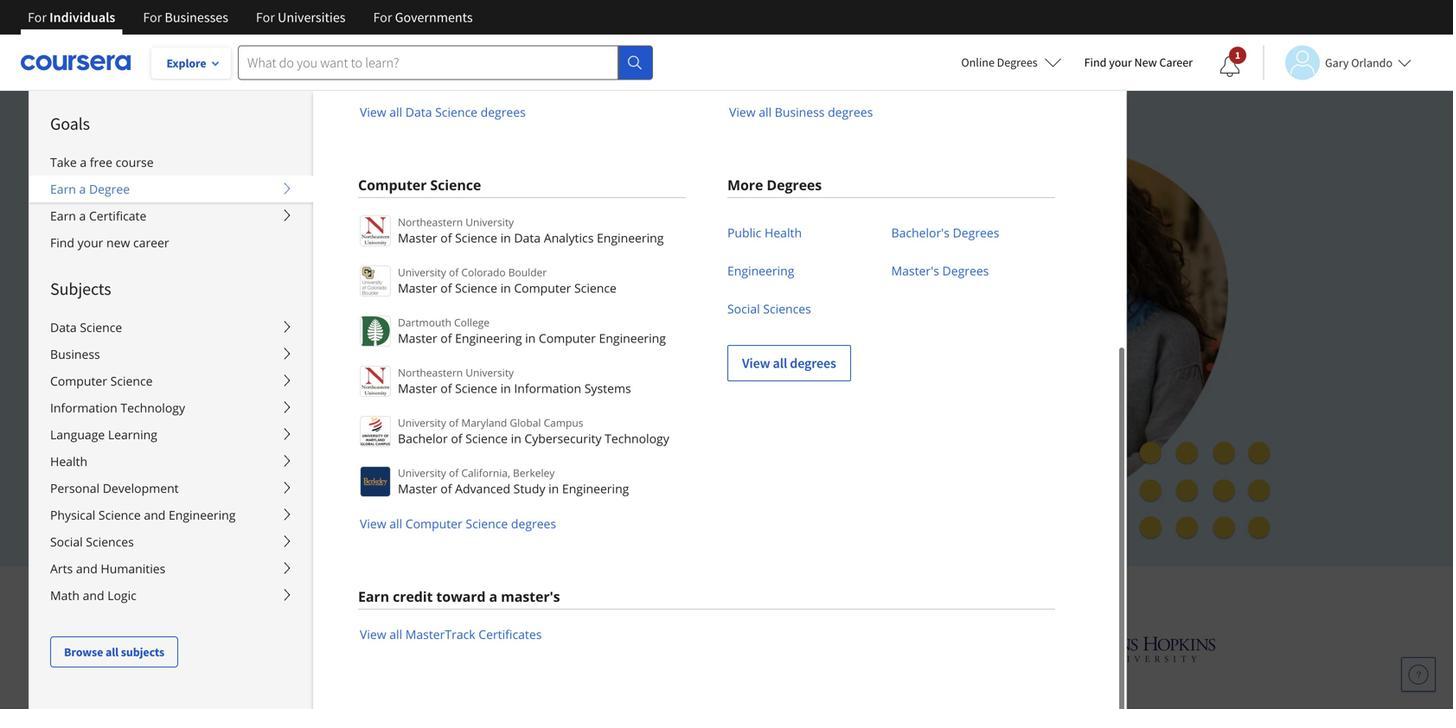 Task type: describe. For each thing, give the bounding box(es) containing it.
and down development
[[144, 507, 166, 523]]

sciences inside dropdown button
[[86, 534, 134, 550]]

menu item containing computer science
[[313, 0, 1453, 709]]

coursera
[[939, 580, 1027, 608]]

group containing goals
[[29, 0, 1453, 709]]

7,000+
[[402, 243, 461, 269]]

arts and humanities
[[50, 561, 166, 577]]

browse all subjects button
[[50, 637, 178, 668]]

career
[[133, 234, 169, 251]]

master inside university of colorado boulder master of science in computer science
[[398, 280, 437, 296]]

dartmouth
[[398, 315, 452, 330]]

health button
[[29, 448, 313, 475]]

universities
[[623, 580, 733, 608]]

engineering inside 'university of california, berkeley master of advanced study in engineering'
[[562, 481, 629, 497]]

view for view all degrees
[[742, 355, 770, 372]]

guarantee
[[454, 468, 517, 485]]

money-
[[377, 468, 422, 485]]

northeastern for master of science in information systems
[[398, 366, 463, 380]]

find your new career link
[[1076, 52, 1202, 74]]

in inside the unlimited access to 7,000+ world-class courses, hands-on projects, and job-ready certificate programs—all included in your subscription
[[738, 273, 755, 299]]

maryland
[[461, 416, 507, 430]]

university for science
[[398, 265, 446, 279]]

bachelor's
[[892, 225, 950, 241]]

california,
[[461, 466, 510, 480]]

arts
[[50, 561, 73, 577]]

view all degrees link
[[728, 345, 851, 382]]

unlimited access to 7,000+ world-class courses, hands-on projects, and job-ready certificate programs—all included in your subscription
[[225, 243, 755, 330]]

technology inside popup button
[[121, 400, 185, 416]]

engineering inside dropdown button
[[169, 507, 236, 523]]

sciences inside view all degrees list
[[763, 301, 811, 317]]

of left maryland
[[449, 416, 459, 430]]

northeastern university master of science in data analytics engineering
[[398, 215, 664, 246]]

earn a degree
[[50, 181, 130, 197]]

language learning button
[[29, 421, 313, 448]]

university of maryland global campus logo image
[[360, 416, 391, 447]]

learning
[[108, 427, 157, 443]]

coursera plus image
[[225, 162, 489, 188]]

degrees for online degrees
[[997, 55, 1038, 70]]

courses,
[[571, 243, 644, 269]]

job-
[[345, 273, 379, 299]]

physical science and engineering button
[[29, 502, 313, 529]]

a for degree
[[79, 181, 86, 197]]

computer science button
[[29, 368, 313, 395]]

in inside the university of maryland global campus bachelor of science in cybersecurity technology
[[511, 430, 522, 447]]

public
[[728, 225, 762, 241]]

toward
[[436, 587, 486, 606]]

data inside northeastern university master of science in data analytics engineering
[[514, 230, 541, 246]]

engineering up systems
[[599, 330, 666, 346]]

data inside dropdown button
[[50, 319, 77, 336]]

for for governments
[[373, 9, 392, 26]]

science down advanced
[[466, 516, 508, 532]]

browse all subjects
[[64, 645, 164, 660]]

business button
[[29, 341, 313, 368]]

show notifications image
[[1220, 56, 1241, 77]]

earn a certificate
[[50, 208, 147, 224]]

unlimited
[[225, 243, 312, 269]]

university of colorado boulder logo image
[[360, 266, 391, 297]]

subjects
[[121, 645, 164, 660]]

of left colorado
[[449, 265, 459, 279]]

master for master of science in information systems
[[398, 380, 437, 397]]

data science button
[[29, 314, 313, 341]]

technology inside the university of maryland global campus bachelor of science in cybersecurity technology
[[605, 430, 669, 447]]

master inside 'university of california, berkeley master of advanced study in engineering'
[[398, 481, 437, 497]]

science inside northeastern university master of science in information systems
[[455, 380, 497, 397]]

information technology
[[50, 400, 185, 416]]

new
[[106, 234, 130, 251]]

/month,
[[246, 388, 295, 404]]

businesses
[[165, 9, 228, 26]]

1 horizontal spatial day
[[352, 468, 374, 485]]

for governments
[[373, 9, 473, 26]]

engineering inside northeastern university master of science in data analytics engineering
[[597, 230, 664, 246]]

public health
[[728, 225, 802, 241]]

gary
[[1325, 55, 1349, 71]]

of down 7,000+ on the top left
[[441, 280, 452, 296]]

for for businesses
[[143, 9, 162, 26]]

view all data science degrees link
[[358, 104, 526, 120]]

view all business degrees
[[729, 104, 873, 120]]

1 button
[[1206, 46, 1254, 87]]

individuals
[[49, 9, 115, 26]]

orlando
[[1352, 55, 1393, 71]]

ready
[[379, 273, 429, 299]]

language learning
[[50, 427, 157, 443]]

science down view all data science degrees at the left of the page
[[430, 176, 481, 194]]

help center image
[[1408, 664, 1429, 685]]

science down subjects
[[80, 319, 122, 336]]

social sciences inside view all degrees list
[[728, 301, 811, 317]]

computer up to
[[358, 176, 427, 194]]

northeastern university  logo image for master of science in data analytics engineering
[[360, 215, 391, 247]]

master's degrees link
[[892, 252, 989, 290]]

your for new
[[77, 234, 103, 251]]

social inside dropdown button
[[50, 534, 83, 550]]

in inside 'university of california, berkeley master of advanced study in engineering'
[[549, 481, 559, 497]]

view for view all computer science degrees
[[360, 516, 386, 532]]

berkeley
[[513, 466, 555, 480]]

dartmouth college master of engineering in computer engineering
[[398, 315, 666, 346]]

degrees for master's degrees
[[943, 263, 989, 279]]

data science
[[50, 319, 122, 336]]

degrees for bachelor's degrees
[[953, 225, 1000, 241]]

earn for earn a degree
[[50, 181, 76, 197]]

universities
[[278, 9, 346, 26]]

colorado
[[461, 265, 506, 279]]

computer inside dropdown button
[[50, 373, 107, 389]]

a for certificate
[[79, 208, 86, 224]]

find your new career
[[50, 234, 169, 251]]

bachelor
[[398, 430, 448, 447]]

public health link
[[728, 214, 802, 252]]

free
[[90, 154, 112, 170]]

of left california,
[[449, 466, 459, 480]]

computer inside 'dartmouth college master of engineering in computer engineering'
[[539, 330, 596, 346]]

university of maryland global campus bachelor of science in cybersecurity technology
[[398, 416, 669, 447]]

logic
[[107, 587, 137, 604]]

engineering down college
[[455, 330, 522, 346]]

and left companies
[[739, 580, 776, 608]]

with inside button
[[304, 468, 331, 485]]

in inside northeastern university master of science in information systems
[[501, 380, 511, 397]]

health inside view all degrees list
[[765, 225, 802, 241]]

engineering link
[[728, 252, 795, 290]]

view all degrees list
[[728, 214, 1055, 382]]

take
[[50, 154, 77, 170]]

information technology button
[[29, 395, 313, 421]]

dartmouth college logo image
[[360, 316, 391, 347]]

for individuals
[[28, 9, 115, 26]]

science inside the university of maryland global campus bachelor of science in cybersecurity technology
[[466, 430, 508, 447]]

earn credit toward a master's
[[358, 587, 560, 606]]

access
[[317, 243, 374, 269]]

to
[[379, 243, 397, 269]]

/month, cancel anytime
[[246, 388, 390, 404]]

and right arts
[[76, 561, 98, 577]]

class
[[523, 243, 566, 269]]

certificate
[[89, 208, 147, 224]]

find for find your new career
[[1085, 55, 1107, 70]]

new
[[1135, 55, 1157, 70]]

science inside northeastern university master of science in data analytics engineering
[[455, 230, 497, 246]]

all for subjects
[[106, 645, 119, 660]]

information inside popup button
[[50, 400, 117, 416]]

degree
[[89, 181, 130, 197]]

1 vertical spatial with
[[892, 580, 933, 608]]

cybersecurity
[[525, 430, 602, 447]]

science down colorado
[[455, 280, 497, 296]]

explore menu element
[[29, 91, 313, 668]]

start 7-day free trial button
[[225, 416, 406, 457]]

advanced
[[455, 481, 510, 497]]

view all computer science degrees
[[360, 516, 556, 532]]



Task type: locate. For each thing, give the bounding box(es) containing it.
0 horizontal spatial health
[[50, 453, 87, 470]]

for left individuals
[[28, 9, 47, 26]]

earn for earn a certificate
[[50, 208, 76, 224]]

0 vertical spatial data
[[406, 104, 432, 120]]

list containing master of science in data analytics engineering
[[358, 214, 686, 533]]

explore button
[[151, 48, 231, 79]]

and inside dropdown button
[[83, 587, 104, 604]]

degrees right more
[[767, 176, 822, 194]]

university of california, berkeley master of advanced study in engineering
[[398, 466, 629, 497]]

computer down back
[[406, 516, 463, 532]]

subjects
[[50, 278, 111, 300]]

included
[[657, 273, 733, 299]]

3 master from the top
[[398, 330, 437, 346]]

all down what do you want to learn? text field
[[390, 104, 402, 120]]

1 horizontal spatial sciences
[[763, 301, 811, 317]]

gary orlando
[[1325, 55, 1393, 71]]

of down dartmouth at the top left of page
[[441, 330, 452, 346]]

learn
[[380, 580, 436, 608]]

bachelor's degrees link
[[892, 214, 1000, 252]]

view all mastertrack certificates
[[360, 626, 542, 643]]

credit
[[393, 587, 433, 606]]

data up boulder
[[514, 230, 541, 246]]

1 vertical spatial technology
[[605, 430, 669, 447]]

systems
[[585, 380, 631, 397]]

0 vertical spatial technology
[[121, 400, 185, 416]]

1 horizontal spatial business
[[775, 104, 825, 120]]

with
[[304, 468, 331, 485], [892, 580, 933, 608]]

computer down the programs—all
[[539, 330, 596, 346]]

engineering inside view all degrees list
[[728, 263, 795, 279]]

science down the personal development
[[99, 507, 141, 523]]

information inside northeastern university master of science in information systems
[[514, 380, 581, 397]]

university inside 'university of california, berkeley master of advanced study in engineering'
[[398, 466, 446, 480]]

1 northeastern from the top
[[398, 215, 463, 229]]

0 vertical spatial health
[[765, 225, 802, 241]]

and
[[306, 273, 340, 299], [144, 507, 166, 523], [76, 561, 98, 577], [739, 580, 776, 608], [83, 587, 104, 604]]

of inside northeastern university master of science in information systems
[[441, 380, 452, 397]]

view for view all business degrees
[[729, 104, 756, 120]]

master up dartmouth at the top left of page
[[398, 280, 437, 296]]

all for data
[[390, 104, 402, 120]]

find your new career link
[[29, 229, 313, 256]]

1 horizontal spatial information
[[514, 380, 581, 397]]

view for view all mastertrack certificates
[[360, 626, 386, 643]]

online
[[961, 55, 995, 70]]

of left world-
[[441, 230, 452, 246]]

university inside university of colorado boulder master of science in computer science
[[398, 265, 446, 279]]

master's
[[501, 587, 560, 606]]

data down what do you want to learn? text field
[[406, 104, 432, 120]]

online degrees
[[961, 55, 1038, 70]]

degrees for more degrees
[[767, 176, 822, 194]]

of down maryland
[[451, 430, 462, 447]]

1
[[1235, 48, 1241, 62]]

university for advanced
[[398, 466, 446, 480]]

/year with 14-day money-back guarantee button
[[225, 467, 517, 486]]

view down learn on the left of the page
[[360, 626, 386, 643]]

social sciences inside social sciences dropdown button
[[50, 534, 134, 550]]

social up arts
[[50, 534, 83, 550]]

view all degrees
[[742, 355, 836, 372]]

in
[[501, 230, 511, 246], [738, 273, 755, 299], [501, 280, 511, 296], [525, 330, 536, 346], [501, 380, 511, 397], [511, 430, 522, 447], [549, 481, 559, 497]]

northeastern for master of science in data analytics engineering
[[398, 215, 463, 229]]

list
[[358, 214, 686, 533]]

earn a certificate button
[[29, 202, 313, 229]]

math
[[50, 587, 80, 604]]

view down university of california, berkeley logo
[[360, 516, 386, 532]]

0 horizontal spatial data
[[50, 319, 77, 336]]

development
[[103, 480, 179, 497]]

master for master of science in data analytics engineering
[[398, 230, 437, 246]]

view up more
[[729, 104, 756, 120]]

personal development
[[50, 480, 179, 497]]

all up 'more degrees'
[[759, 104, 772, 120]]

master down dartmouth at the top left of page
[[398, 330, 437, 346]]

science up colorado
[[455, 230, 497, 246]]

in up northeastern university master of science in information systems
[[525, 330, 536, 346]]

3 for from the left
[[256, 9, 275, 26]]

all inside list
[[390, 516, 402, 532]]

0 horizontal spatial your
[[77, 234, 103, 251]]

1 horizontal spatial social
[[728, 301, 760, 317]]

all inside button
[[106, 645, 119, 660]]

in down global at the left
[[511, 430, 522, 447]]

degrees up 'master's degrees' at the right top of page
[[953, 225, 1000, 241]]

earn inside dropdown button
[[50, 208, 76, 224]]

your down projects, at the left top of the page
[[225, 304, 265, 330]]

day left "money-"
[[352, 468, 374, 485]]

1 horizontal spatial health
[[765, 225, 802, 241]]

0 vertical spatial day
[[297, 428, 319, 445]]

degrees right online
[[997, 55, 1038, 70]]

computer science inside 'menu item'
[[358, 176, 481, 194]]

on
[[710, 243, 733, 269]]

in right study
[[549, 481, 559, 497]]

0 vertical spatial with
[[304, 468, 331, 485]]

college
[[454, 315, 490, 330]]

personal
[[50, 480, 100, 497]]

1 for from the left
[[28, 9, 47, 26]]

a left "degree"
[[79, 181, 86, 197]]

social inside view all degrees list
[[728, 301, 760, 317]]

and left logic
[[83, 587, 104, 604]]

0 vertical spatial social
[[728, 301, 760, 317]]

degrees down bachelor's degrees
[[943, 263, 989, 279]]

2 master from the top
[[398, 280, 437, 296]]

all for business
[[759, 104, 772, 120]]

view for view all data science degrees
[[360, 104, 386, 120]]

1 vertical spatial day
[[352, 468, 374, 485]]

information up campus
[[514, 380, 581, 397]]

earn inside popup button
[[50, 181, 76, 197]]

programs—all
[[526, 273, 652, 299]]

university up world-
[[466, 215, 514, 229]]

0 horizontal spatial computer science
[[50, 373, 153, 389]]

career
[[1160, 55, 1193, 70]]

in inside university of colorado boulder master of science in computer science
[[501, 280, 511, 296]]

computer science inside dropdown button
[[50, 373, 153, 389]]

for left governments
[[373, 9, 392, 26]]

master right to
[[398, 230, 437, 246]]

northeastern inside northeastern university master of science in information systems
[[398, 366, 463, 380]]

a inside popup button
[[79, 181, 86, 197]]

university of illinois at urbana-champaign image
[[237, 635, 372, 663]]

for left businesses
[[143, 9, 162, 26]]

in down boulder
[[501, 280, 511, 296]]

0 vertical spatial northeastern university  logo image
[[360, 215, 391, 247]]

earn down take
[[50, 181, 76, 197]]

0 horizontal spatial social sciences
[[50, 534, 134, 550]]

1 vertical spatial data
[[514, 230, 541, 246]]

in up boulder
[[501, 230, 511, 246]]

physical
[[50, 507, 95, 523]]

find for find your new career
[[50, 234, 74, 251]]

science down maryland
[[466, 430, 508, 447]]

7-
[[285, 428, 297, 445]]

0 horizontal spatial business
[[50, 346, 100, 363]]

earn left credit
[[358, 587, 389, 606]]

earn a degree button
[[29, 176, 313, 202]]

personal development button
[[29, 475, 313, 502]]

/year
[[269, 468, 301, 485]]

of inside 'dartmouth college master of engineering in computer engineering'
[[441, 330, 452, 346]]

university inside northeastern university master of science in information systems
[[466, 366, 514, 380]]

2 vertical spatial data
[[50, 319, 77, 336]]

degrees
[[481, 104, 526, 120], [828, 104, 873, 120], [790, 355, 836, 372], [511, 516, 556, 532]]

1 vertical spatial computer science
[[50, 373, 153, 389]]

0 horizontal spatial information
[[50, 400, 117, 416]]

all for degrees
[[773, 355, 787, 372]]

1 horizontal spatial computer science
[[358, 176, 481, 194]]

from
[[441, 580, 488, 608]]

degrees inside list
[[790, 355, 836, 372]]

0 horizontal spatial social
[[50, 534, 83, 550]]

engineering right analytics
[[597, 230, 664, 246]]

1 vertical spatial health
[[50, 453, 87, 470]]

northeastern university  logo image up 'university of maryland global campus logo'
[[360, 366, 391, 397]]

1 horizontal spatial social sciences
[[728, 301, 811, 317]]

a inside dropdown button
[[79, 208, 86, 224]]

information
[[514, 380, 581, 397], [50, 400, 117, 416]]

master inside 'dartmouth college master of engineering in computer engineering'
[[398, 330, 437, 346]]

14-
[[334, 468, 352, 485]]

1 vertical spatial information
[[50, 400, 117, 416]]

social sciences link
[[728, 290, 811, 328]]

university down bachelor
[[398, 466, 446, 480]]

all right browse
[[106, 645, 119, 660]]

find down earn a certificate
[[50, 234, 74, 251]]

master inside northeastern university master of science in data analytics engineering
[[398, 230, 437, 246]]

view
[[360, 104, 386, 120], [729, 104, 756, 120], [742, 355, 770, 372], [360, 516, 386, 532], [360, 626, 386, 643]]

university up maryland
[[466, 366, 514, 380]]

1 vertical spatial find
[[50, 234, 74, 251]]

technology down computer science dropdown button
[[121, 400, 185, 416]]

master up bachelor
[[398, 380, 437, 397]]

1 master from the top
[[398, 230, 437, 246]]

4 master from the top
[[398, 380, 437, 397]]

a down earn a degree
[[79, 208, 86, 224]]

menu item
[[313, 0, 1453, 709]]

1 vertical spatial earn
[[50, 208, 76, 224]]

campus
[[544, 416, 583, 430]]

degrees
[[997, 55, 1038, 70], [767, 176, 822, 194], [953, 225, 1000, 241], [943, 263, 989, 279]]

humanities
[[101, 561, 166, 577]]

university of california, berkeley logo image
[[360, 466, 391, 497]]

0 vertical spatial information
[[514, 380, 581, 397]]

certificates
[[479, 626, 542, 643]]

business inside dropdown button
[[50, 346, 100, 363]]

view inside view all degrees link
[[742, 355, 770, 372]]

0 horizontal spatial sciences
[[86, 534, 134, 550]]

engineering down cybersecurity
[[562, 481, 629, 497]]

day left free on the bottom left of the page
[[297, 428, 319, 445]]

2 vertical spatial your
[[225, 304, 265, 330]]

health inside 'dropdown button'
[[50, 453, 87, 470]]

anytime
[[340, 388, 390, 404]]

northeastern inside northeastern university master of science in data analytics engineering
[[398, 215, 463, 229]]

master inside northeastern university master of science in information systems
[[398, 380, 437, 397]]

computer science up information technology
[[50, 373, 153, 389]]

1 vertical spatial business
[[50, 346, 100, 363]]

5 master from the top
[[398, 481, 437, 497]]

a
[[80, 154, 87, 170], [79, 181, 86, 197], [79, 208, 86, 224], [489, 587, 498, 606]]

master's degrees
[[892, 263, 989, 279]]

0 horizontal spatial with
[[304, 468, 331, 485]]

your inside explore menu element
[[77, 234, 103, 251]]

for for individuals
[[28, 9, 47, 26]]

master right university of california, berkeley logo
[[398, 481, 437, 497]]

group
[[29, 0, 1453, 709]]

1 northeastern university  logo image from the top
[[360, 215, 391, 247]]

find your new career
[[1085, 55, 1193, 70]]

subscription
[[270, 304, 380, 330]]

in inside 'dartmouth college master of engineering in computer engineering'
[[525, 330, 536, 346]]

engineering down public health
[[728, 263, 795, 279]]

1 horizontal spatial find
[[1085, 55, 1107, 70]]

1 horizontal spatial with
[[892, 580, 933, 608]]

2 horizontal spatial data
[[514, 230, 541, 246]]

social down engineering link
[[728, 301, 760, 317]]

northeastern university  logo image up university of colorado boulder logo
[[360, 215, 391, 247]]

1 vertical spatial social
[[50, 534, 83, 550]]

social sciences down engineering link
[[728, 301, 811, 317]]

1 vertical spatial northeastern
[[398, 366, 463, 380]]

0 vertical spatial your
[[1109, 55, 1132, 70]]

1 vertical spatial sciences
[[86, 534, 134, 550]]

1 vertical spatial social sciences
[[50, 534, 134, 550]]

0 vertical spatial northeastern
[[398, 215, 463, 229]]

0 horizontal spatial day
[[297, 428, 319, 445]]

science down what do you want to learn? text field
[[435, 104, 478, 120]]

computer inside university of colorado boulder master of science in computer science
[[514, 280, 571, 296]]

find inside explore menu element
[[50, 234, 74, 251]]

with left 14-
[[304, 468, 331, 485]]

all for computer
[[390, 516, 402, 532]]

2 for from the left
[[143, 9, 162, 26]]

4 for from the left
[[373, 9, 392, 26]]

0 horizontal spatial technology
[[121, 400, 185, 416]]

technology down systems
[[605, 430, 669, 447]]

computer
[[358, 176, 427, 194], [514, 280, 571, 296], [539, 330, 596, 346], [50, 373, 107, 389], [406, 516, 463, 532]]

your left new
[[1109, 55, 1132, 70]]

2 northeastern from the top
[[398, 366, 463, 380]]

all for mastertrack
[[390, 626, 402, 643]]

1 horizontal spatial your
[[225, 304, 265, 330]]

coursera image
[[21, 49, 131, 76]]

computer science up 7,000+ on the top left
[[358, 176, 481, 194]]

banner navigation
[[14, 0, 487, 35]]

for for universities
[[256, 9, 275, 26]]

degrees inside 'link'
[[953, 225, 1000, 241]]

science up maryland
[[455, 380, 497, 397]]

science up information technology
[[110, 373, 153, 389]]

johns hopkins university image
[[1052, 633, 1216, 665]]

analytics
[[544, 230, 594, 246]]

a for free
[[80, 154, 87, 170]]

and inside the unlimited access to 7,000+ world-class courses, hands-on projects, and job-ready certificate programs—all included in your subscription
[[306, 273, 340, 299]]

science down courses,
[[574, 280, 617, 296]]

a left free
[[80, 154, 87, 170]]

gary orlando button
[[1263, 45, 1412, 80]]

university right to
[[398, 265, 446, 279]]

goals
[[50, 113, 90, 135]]

2 vertical spatial earn
[[358, 587, 389, 606]]

take a free course
[[50, 154, 154, 170]]

health
[[765, 225, 802, 241], [50, 453, 87, 470]]

sciences up arts and humanities
[[86, 534, 134, 550]]

1 vertical spatial your
[[77, 234, 103, 251]]

of inside northeastern university master of science in data analytics engineering
[[441, 230, 452, 246]]

northeastern
[[398, 215, 463, 229], [398, 366, 463, 380]]

governments
[[395, 9, 473, 26]]

university inside the university of maryland global campus bachelor of science in cybersecurity technology
[[398, 416, 446, 430]]

information up "language"
[[50, 400, 117, 416]]

your
[[1109, 55, 1132, 70], [77, 234, 103, 251], [225, 304, 265, 330]]

2 horizontal spatial your
[[1109, 55, 1132, 70]]

in inside northeastern university master of science in data analytics engineering
[[501, 230, 511, 246]]

0 vertical spatial computer science
[[358, 176, 481, 194]]

view down the social sciences link
[[742, 355, 770, 372]]

northeastern up 7,000+ on the top left
[[398, 215, 463, 229]]

What do you want to learn? text field
[[238, 45, 619, 80]]

of up bachelor
[[441, 380, 452, 397]]

university of colorado boulder master of science in computer science
[[398, 265, 617, 296]]

social sciences up arts and humanities
[[50, 534, 134, 550]]

all down the social sciences link
[[773, 355, 787, 372]]

of left advanced
[[441, 481, 452, 497]]

view all computer science degrees link
[[358, 516, 556, 532]]

view up the coursera plus image
[[360, 104, 386, 120]]

learn from 275+ leading universities and companies with coursera plus
[[380, 580, 1073, 608]]

find left new
[[1085, 55, 1107, 70]]

business up 'more degrees'
[[775, 104, 825, 120]]

duke university image
[[428, 633, 508, 661]]

technology
[[121, 400, 185, 416], [605, 430, 669, 447]]

northeastern university  logo image for master of science in information systems
[[360, 366, 391, 397]]

your for new
[[1109, 55, 1132, 70]]

hands-
[[649, 243, 710, 269]]

0 vertical spatial social sciences
[[728, 301, 811, 317]]

cancel
[[298, 388, 337, 404]]

companies
[[781, 580, 886, 608]]

275+
[[494, 580, 541, 608]]

health right public at the right top
[[765, 225, 802, 241]]

0 vertical spatial business
[[775, 104, 825, 120]]

degrees inside "dropdown button"
[[997, 55, 1038, 70]]

university for of
[[398, 416, 446, 430]]

your inside the unlimited access to 7,000+ world-class courses, hands-on projects, and job-ready certificate programs—all included in your subscription
[[225, 304, 265, 330]]

data down subjects
[[50, 319, 77, 336]]

in right included
[[738, 273, 755, 299]]

more
[[728, 176, 763, 194]]

computer down boulder
[[514, 280, 571, 296]]

master for master of engineering in computer engineering
[[398, 330, 437, 346]]

free
[[322, 428, 348, 445]]

2 northeastern university  logo image from the top
[[360, 366, 391, 397]]

sciences down engineering link
[[763, 301, 811, 317]]

university inside northeastern university master of science in data analytics engineering
[[466, 215, 514, 229]]

0 vertical spatial find
[[1085, 55, 1107, 70]]

earn for earn credit toward a master's
[[358, 587, 389, 606]]

0 horizontal spatial find
[[50, 234, 74, 251]]

earn down earn a degree
[[50, 208, 76, 224]]

0 vertical spatial sciences
[[763, 301, 811, 317]]

northeastern university  logo image
[[360, 215, 391, 247], [360, 366, 391, 397]]

browse
[[64, 645, 103, 660]]

1 vertical spatial northeastern university  logo image
[[360, 366, 391, 397]]

all down credit
[[390, 626, 402, 643]]

northeastern university master of science in information systems
[[398, 366, 631, 397]]

1 horizontal spatial data
[[406, 104, 432, 120]]

0 vertical spatial earn
[[50, 181, 76, 197]]

1 horizontal spatial technology
[[605, 430, 669, 447]]

a right from
[[489, 587, 498, 606]]

all inside list
[[773, 355, 787, 372]]

engineering up social sciences dropdown button at left
[[169, 507, 236, 523]]

None search field
[[238, 45, 653, 80]]



Task type: vqa. For each thing, say whether or not it's contained in the screenshot.
Trial
yes



